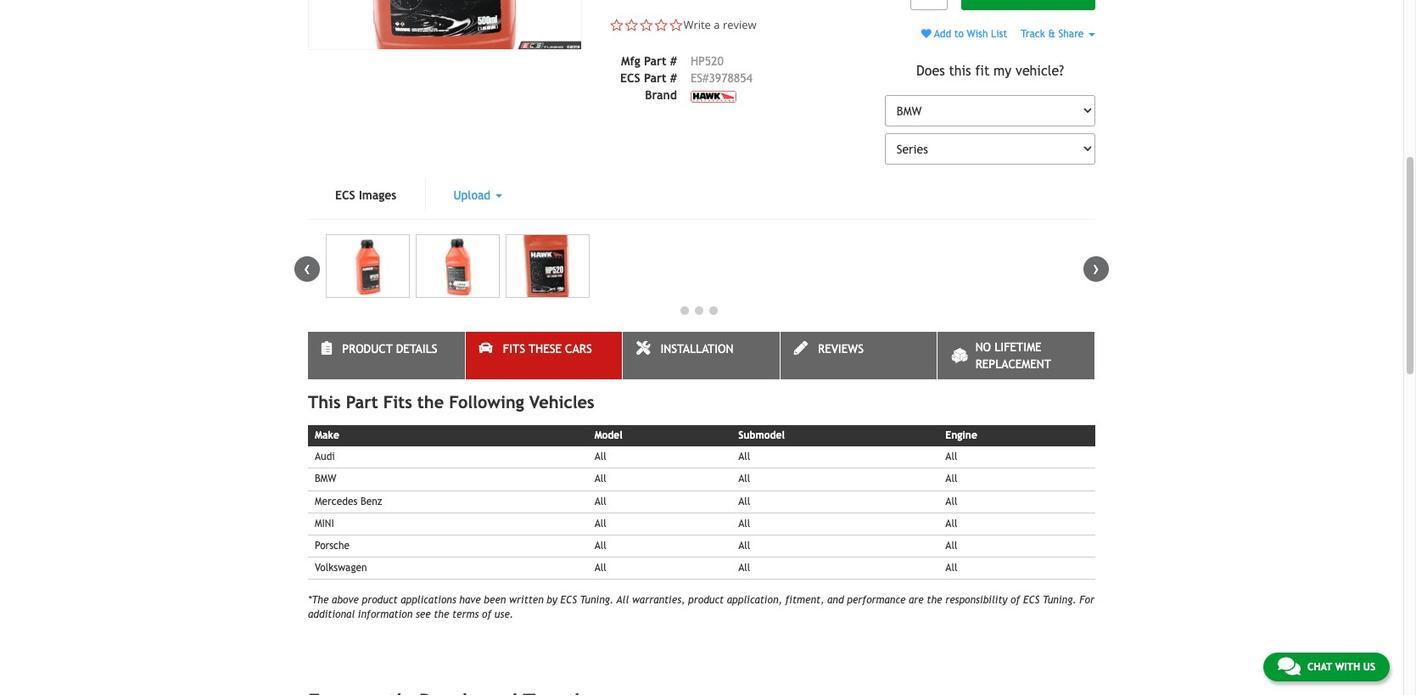 Task type: vqa. For each thing, say whether or not it's contained in the screenshot.
top the Wish
no



Task type: describe. For each thing, give the bounding box(es) containing it.
*the
[[308, 594, 329, 606]]

mfg part #
[[621, 55, 677, 68]]

1 product from the left
[[362, 594, 398, 606]]

part inside hp520 ecs part #
[[644, 72, 667, 85]]

responsibility
[[946, 594, 1008, 606]]

engine
[[946, 430, 978, 441]]

fits these cars
[[503, 342, 592, 356]]

track & share
[[1021, 28, 1087, 40]]

upload button
[[426, 178, 530, 212]]

2 empty star image from the left
[[624, 18, 639, 32]]

heart image
[[922, 29, 932, 39]]

hp520 ecs part #
[[620, 55, 724, 85]]

applications
[[401, 594, 456, 606]]

details
[[396, 342, 438, 356]]

hp520
[[691, 55, 724, 68]]

replacement
[[976, 357, 1051, 371]]

no lifetime replacement link
[[938, 332, 1095, 379]]

2 product from the left
[[688, 594, 724, 606]]

chat
[[1308, 661, 1333, 673]]

ecs images link
[[308, 178, 424, 212]]

ecs right by on the bottom of page
[[561, 594, 577, 606]]

information
[[358, 609, 413, 621]]

and
[[828, 594, 844, 606]]

vehicle?
[[1016, 63, 1064, 79]]

are
[[909, 594, 924, 606]]

above
[[332, 594, 359, 606]]

es#
[[691, 72, 709, 85]]

mercedes
[[315, 495, 358, 507]]

ecs inside hp520 ecs part #
[[620, 72, 641, 85]]

› link
[[1084, 256, 1109, 282]]

following
[[449, 392, 524, 412]]

part for this part fits the following vehicles
[[346, 392, 378, 412]]

1 # from the top
[[670, 55, 677, 68]]

mercedes benz
[[315, 495, 382, 507]]

add to wish list link
[[922, 28, 1008, 40]]

submodel
[[739, 430, 785, 441]]

product
[[342, 342, 393, 356]]

product details link
[[308, 332, 465, 379]]

0 vertical spatial of
[[1011, 594, 1021, 606]]

fit
[[976, 63, 990, 79]]

this part fits the following vehicles
[[308, 392, 595, 412]]

benz
[[361, 495, 382, 507]]

‹
[[304, 256, 311, 279]]

bmw
[[315, 473, 337, 485]]

track
[[1021, 28, 1046, 40]]

reviews
[[818, 342, 864, 356]]

reviews link
[[781, 332, 937, 379]]

chat with us
[[1308, 661, 1376, 673]]

›
[[1093, 256, 1100, 279]]

share
[[1059, 28, 1084, 40]]

installation link
[[623, 332, 780, 379]]

add to wish list
[[932, 28, 1008, 40]]

with
[[1336, 661, 1361, 673]]

0 horizontal spatial of
[[482, 609, 492, 621]]

warranties,
[[632, 594, 685, 606]]

1 vertical spatial fits
[[383, 392, 412, 412]]

track & share button
[[1021, 28, 1096, 40]]

0 vertical spatial the
[[417, 392, 444, 412]]

wish
[[967, 28, 988, 40]]

this
[[949, 63, 971, 79]]

application,
[[727, 594, 782, 606]]

model
[[595, 430, 623, 441]]

comments image
[[1278, 656, 1301, 676]]

list
[[991, 28, 1008, 40]]



Task type: locate. For each thing, give the bounding box(es) containing it.
a
[[714, 17, 720, 32]]

product
[[362, 594, 398, 606], [688, 594, 724, 606]]

# inside hp520 ecs part #
[[670, 72, 677, 85]]

0 horizontal spatial tuning.
[[580, 594, 614, 606]]

see
[[416, 609, 431, 621]]

2 empty star image from the left
[[654, 18, 669, 32]]

1 empty star image from the left
[[609, 18, 624, 32]]

1 vertical spatial of
[[482, 609, 492, 621]]

es# 3978854 brand
[[645, 72, 753, 102]]

volkswagen
[[315, 562, 367, 574]]

empty star image left the a
[[669, 18, 684, 32]]

None text field
[[911, 0, 948, 10]]

0 vertical spatial part
[[644, 55, 667, 68]]

all inside *the above product applications have been written by                 ecs tuning. all warranties, product application, fitment,                 and performance are the responsibility of ecs tuning.                 for additional information see the terms of use.
[[617, 594, 629, 606]]

1 horizontal spatial of
[[1011, 594, 1021, 606]]

empty star image
[[639, 18, 654, 32], [654, 18, 669, 32], [669, 18, 684, 32]]

ecs down "mfg"
[[620, 72, 641, 85]]

review
[[723, 17, 757, 32]]

2 vertical spatial part
[[346, 392, 378, 412]]

empty star image left the "write"
[[654, 18, 669, 32]]

audi
[[315, 451, 335, 463]]

images
[[359, 189, 397, 202]]

the right see
[[434, 609, 449, 621]]

fitment,
[[785, 594, 825, 606]]

this
[[308, 392, 341, 412]]

tuning. right by on the bottom of page
[[580, 594, 614, 606]]

brand
[[645, 89, 677, 102]]

fits down 'product details' link
[[383, 392, 412, 412]]

make
[[315, 430, 339, 441]]

performance
[[847, 594, 906, 606]]

# left hp520
[[670, 55, 677, 68]]

part for mfg part #
[[644, 55, 667, 68]]

fits
[[503, 342, 525, 356], [383, 392, 412, 412]]

ecs
[[620, 72, 641, 85], [335, 189, 355, 202], [561, 594, 577, 606], [1024, 594, 1040, 606]]

lifetime
[[995, 340, 1042, 354]]

mini
[[315, 517, 334, 529]]

‹ link
[[295, 256, 320, 282]]

all
[[595, 451, 607, 463], [739, 451, 751, 463], [946, 451, 958, 463], [595, 473, 607, 485], [739, 473, 751, 485], [946, 473, 958, 485], [595, 495, 607, 507], [739, 495, 751, 507], [946, 495, 958, 507], [595, 517, 607, 529], [739, 517, 751, 529], [946, 517, 958, 529], [595, 540, 607, 552], [739, 540, 751, 552], [946, 540, 958, 552], [595, 562, 607, 574], [739, 562, 751, 574], [946, 562, 958, 574], [617, 594, 629, 606]]

to
[[955, 28, 964, 40]]

by
[[547, 594, 558, 606]]

been
[[484, 594, 506, 606]]

does this fit my vehicle?
[[917, 63, 1064, 79]]

&
[[1049, 28, 1056, 40]]

product right warranties,
[[688, 594, 724, 606]]

part
[[644, 55, 667, 68], [644, 72, 667, 85], [346, 392, 378, 412]]

0 vertical spatial fits
[[503, 342, 525, 356]]

part right "mfg"
[[644, 55, 667, 68]]

*the above product applications have been written by                 ecs tuning. all warranties, product application, fitment,                 and performance are the responsibility of ecs tuning.                 for additional information see the terms of use.
[[308, 594, 1095, 621]]

tuning. left for
[[1043, 594, 1077, 606]]

0 vertical spatial #
[[670, 55, 677, 68]]

use.
[[495, 609, 514, 621]]

1 tuning. from the left
[[580, 594, 614, 606]]

2 tuning. from the left
[[1043, 594, 1077, 606]]

the right are
[[927, 594, 943, 606]]

written
[[509, 594, 544, 606]]

part up brand at the top of the page
[[644, 72, 667, 85]]

write a review
[[684, 17, 757, 32]]

1 vertical spatial part
[[644, 72, 667, 85]]

1 empty star image from the left
[[639, 18, 654, 32]]

3978854
[[709, 72, 753, 85]]

empty star image up mfg part #
[[639, 18, 654, 32]]

1 horizontal spatial fits
[[503, 342, 525, 356]]

tuning.
[[580, 594, 614, 606], [1043, 594, 1077, 606]]

ecs right the responsibility
[[1024, 594, 1040, 606]]

product up information
[[362, 594, 398, 606]]

the
[[417, 392, 444, 412], [927, 594, 943, 606], [434, 609, 449, 621]]

#
[[670, 55, 677, 68], [670, 72, 677, 85]]

# up brand at the top of the page
[[670, 72, 677, 85]]

2 # from the top
[[670, 72, 677, 85]]

these
[[529, 342, 562, 356]]

chat with us link
[[1264, 653, 1390, 682]]

of
[[1011, 594, 1021, 606], [482, 609, 492, 621]]

product details
[[342, 342, 438, 356]]

for
[[1080, 594, 1095, 606]]

of right the responsibility
[[1011, 594, 1021, 606]]

us
[[1364, 661, 1376, 673]]

additional
[[308, 609, 355, 621]]

installation
[[661, 342, 734, 356]]

no lifetime replacement
[[976, 340, 1051, 371]]

es#3978854 - hp520 - hp520 street brake fluid - 500ml - made for high performance street specifications and handles a higher dry boiling point than a typical off the shelf brake fluid. - hawk - audi bmw volkswagen mercedes benz mini porsche image
[[308, 0, 582, 50], [326, 234, 410, 298], [416, 234, 500, 298], [506, 234, 590, 298]]

upload
[[454, 189, 494, 202]]

2 vertical spatial the
[[434, 609, 449, 621]]

ecs left "images"
[[335, 189, 355, 202]]

0 horizontal spatial product
[[362, 594, 398, 606]]

1 vertical spatial #
[[670, 72, 677, 85]]

1 horizontal spatial product
[[688, 594, 724, 606]]

vehicles
[[529, 392, 595, 412]]

3 empty star image from the left
[[669, 18, 684, 32]]

no
[[976, 340, 991, 354]]

of down been
[[482, 609, 492, 621]]

ecs images
[[335, 189, 397, 202]]

cars
[[565, 342, 592, 356]]

hawk image
[[691, 90, 737, 102]]

mfg
[[621, 55, 641, 68]]

does
[[917, 63, 945, 79]]

add
[[935, 28, 952, 40]]

my
[[994, 63, 1012, 79]]

1 vertical spatial the
[[927, 594, 943, 606]]

1 horizontal spatial tuning.
[[1043, 594, 1077, 606]]

0 horizontal spatial fits
[[383, 392, 412, 412]]

terms
[[452, 609, 479, 621]]

part right this
[[346, 392, 378, 412]]

empty star image
[[609, 18, 624, 32], [624, 18, 639, 32]]

the down details
[[417, 392, 444, 412]]

fits left these
[[503, 342, 525, 356]]

have
[[459, 594, 481, 606]]

porsche
[[315, 540, 350, 552]]

write a review link
[[684, 17, 757, 32]]

write
[[684, 17, 711, 32]]

fits these cars link
[[466, 332, 622, 379]]



